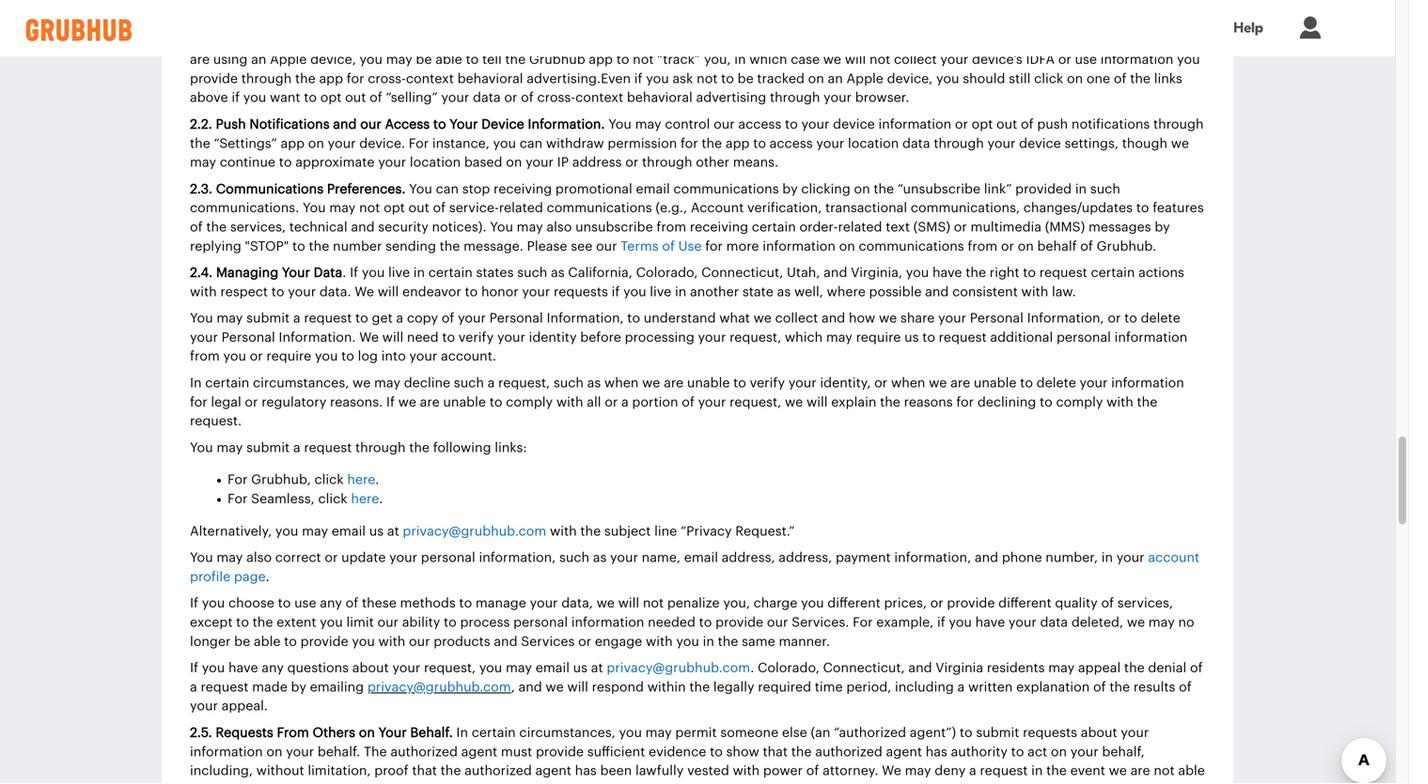 Task type: locate. For each thing, give the bounding box(es) containing it.
data inside you may control our access to your device information or opt out of push notifications through the "settings" app on your device. for instance, you can withdraw permission for the app to access your location data through your device settings, though we may continue to approximate your location based on your ip address or through other means.
[[902, 137, 930, 150]]

service-
[[449, 202, 499, 215]]

will
[[364, 34, 385, 47], [845, 53, 866, 66], [378, 286, 399, 299], [382, 331, 403, 344], [806, 396, 828, 409], [618, 598, 639, 611], [567, 681, 588, 695]]

2 vertical spatial can
[[436, 183, 459, 196]]

authorized down behalf.
[[390, 746, 458, 759]]

or up regulatory
[[250, 350, 263, 364]]

1 vertical spatial based
[[464, 156, 502, 169]]

personal up services
[[513, 617, 568, 630]]

0 horizontal spatial verify
[[459, 331, 494, 344]]

how inside some devices and browsers may have settings for limiting how website and app operators like grubhub can sell your information or use it for cross-context behavioral advertising. if we detect that you have enabled a legally-recognized browser-based opt out preference signal for your device or browser (such as global privacy control), we will endeavor to recognize such preference in accordance and to the extent required by applicable law in required locations. if you are using an apple device, you may be able to tell the grubhub app to not "track" you, in which case we will not collect your device's idfa or use information you provide through the app for cross-context behavioral advertising.even if you ask not to be tracked on an apple device, you should still click on one of the links above if you want to opt out of "selling" your data or of cross-context behavioral advertising through your browser.
[[559, 0, 585, 9]]

0 horizontal spatial context
[[406, 72, 454, 85]]

authorized
[[390, 746, 458, 759], [815, 746, 882, 759], [464, 765, 532, 778]]

may inside . colorado, connecticut, and virginia residents may appeal the denial of a request made by emailing
[[1048, 662, 1075, 675]]

0 vertical spatial has
[[926, 746, 947, 759]]

use left it
[[1021, 0, 1043, 9]]

have inside if you choose to use any of these methods to manage your data, we will not penalize you, charge you different prices, or provide different quality of services, except to the extent you limit our ability to process personal information needed to provide our services. for example, if you have your data deleted, we may no longer be able to provide you with our products and services or engage with you in the same manner.
[[975, 617, 1005, 630]]

0 horizontal spatial related
[[499, 202, 543, 215]]

email up (e.g.,
[[636, 183, 670, 196]]

unable
[[687, 377, 730, 390], [974, 377, 1017, 390], [443, 396, 486, 409]]

will up browser.
[[845, 53, 866, 66]]

collect down signal
[[894, 53, 937, 66]]

you inside you may submit a request to get a copy of your personal information, to understand what we collect and how we share your personal information, or to delete your personal information. we will need to verify your identity before processing your request, which may require us to request additional personal information from you or require you to log into your account.
[[190, 312, 213, 325]]

certain inside in certain circumstances, you may permit someone else (an "authorized agent") to submit requests about your information on your behalf. the authorized agent must provide sufficient evidence to show that the authorized agent has authority to act on your behalf, including, without limitation, proof that the authorized agent has been lawfully vested with power of attorney. we may deny a request in the event we are not ab
[[472, 727, 516, 740]]

about
[[352, 662, 389, 675], [1081, 727, 1117, 740]]

data down quality
[[1040, 617, 1068, 630]]

based down like at right top
[[743, 15, 781, 28]]

will inside . if you live in certain states such as california, colorado, connecticut, utah, and virginia, you have the right to request certain actions with respect to your data. we will endeavor to honor your requests if you live in another state as well, where possible and consistent with law.
[[378, 286, 399, 299]]

"selling"
[[386, 91, 438, 105]]

of up limit
[[346, 598, 358, 611]]

app up advertising.even
[[589, 53, 613, 66]]

1 vertical spatial context
[[406, 72, 454, 85]]

may up detect
[[370, 0, 396, 9]]

1 vertical spatial also
[[246, 552, 272, 565]]

based inside you may control our access to your device information or opt out of push notifications through the "settings" app on your device. for instance, you can withdraw permission for the app to access your location data through your device settings, though we may continue to approximate your location based on your ip address or through other means.
[[464, 156, 502, 169]]

payment
[[836, 552, 891, 565]]

or down permission
[[625, 156, 639, 169]]

1 information, from the left
[[479, 552, 556, 565]]

provide right must at the bottom of the page
[[536, 746, 584, 759]]

1 information, from the left
[[547, 312, 624, 325]]

we inside you may submit a request to get a copy of your personal information, to understand what we collect and how we share your personal information, or to delete your personal information. we will need to verify your identity before processing your request, which may require us to request additional personal information from you or require you to log into your account.
[[359, 331, 379, 344]]

comply
[[506, 396, 553, 409], [1056, 396, 1103, 409]]

your
[[450, 118, 478, 131], [282, 267, 310, 280], [378, 727, 407, 740]]

your up "the"
[[378, 727, 407, 740]]

a inside , and we will respond within the legally required time period, including a written explanation of the results of your appeal.
[[957, 681, 965, 695]]

0 horizontal spatial circumstances,
[[253, 377, 349, 390]]

you inside you may control our access to your device information or opt out of push notifications through the "settings" app on your device. for instance, you can withdraw permission for the app to access your location data through your device settings, though we may continue to approximate your location based on your ip address or through other means.
[[608, 118, 632, 131]]

have inside . if you live in certain states such as california, colorado, connecticut, utah, and virginia, you have the right to request certain actions with respect to your data. we will endeavor to honor your requests if you live in another state as well, where possible and consistent with law.
[[932, 267, 962, 280]]

control),
[[283, 34, 339, 47]]

0 horizontal spatial require
[[266, 350, 311, 364]]

link"
[[984, 183, 1012, 196]]

endeavor inside . if you live in certain states such as california, colorado, connecticut, utah, and virginia, you have the right to request certain actions with respect to your data. we will endeavor to honor your requests if you live in another state as well, where possible and consistent with law.
[[402, 286, 461, 299]]

1 horizontal spatial extent
[[800, 34, 840, 47]]

means.
[[733, 156, 778, 169]]

we right attorney.
[[882, 765, 901, 778]]

following
[[433, 442, 491, 455]]

use inside if you choose to use any of these methods to manage your data, we will not penalize you, charge you different prices, or provide different quality of services, except to the extent you limit our ability to process personal information needed to provide our services. for example, if you have your data deleted, we may no longer be able to provide you with our products and services or engage with you in the same manner.
[[294, 598, 316, 611]]

device up 'law'
[[1000, 15, 1042, 28]]

certain
[[752, 221, 796, 234], [428, 267, 473, 280], [1091, 267, 1135, 280], [205, 377, 249, 390], [472, 727, 516, 740]]

have up recognize at the top left of page
[[470, 15, 499, 28]]

provide inside some devices and browsers may have settings for limiting how website and app operators like grubhub can sell your information or use it for cross-context behavioral advertising. if we detect that you have enabled a legally-recognized browser-based opt out preference signal for your device or browser (such as global privacy control), we will endeavor to recognize such preference in accordance and to the extent required by applicable law in required locations. if you are using an apple device, you may be able to tell the grubhub app to not "track" you, in which case we will not collect your device's idfa or use information you provide through the app for cross-context behavioral advertising.even if you ask not to be tracked on an apple device, you should still click on one of the links above if you want to opt out of "selling" your data or of cross-context behavioral advertising through your browser.
[[190, 72, 238, 85]]

colorado,
[[636, 267, 698, 280], [758, 662, 819, 675]]

your left data
[[282, 267, 310, 280]]

1 when from the left
[[604, 377, 639, 390]]

we inside you may control our access to your device information or opt out of push notifications through the "settings" app on your device. for instance, you can withdraw permission for the app to access your location data through your device settings, though we may continue to approximate your location based on your ip address or through other means.
[[1171, 137, 1189, 150]]

we
[[349, 15, 367, 28], [342, 34, 361, 47], [823, 53, 841, 66], [1171, 137, 1189, 150], [754, 312, 772, 325], [879, 312, 897, 325], [353, 377, 371, 390], [642, 377, 660, 390], [929, 377, 947, 390], [398, 396, 416, 409], [785, 396, 803, 409], [597, 598, 615, 611], [1127, 617, 1145, 630], [546, 681, 564, 695], [1109, 765, 1127, 778]]

we inside . if you live in certain states such as california, colorado, connecticut, utah, and virginia, you have the right to request certain actions with respect to your data. we will endeavor to honor your requests if you live in another state as well, where possible and consistent with law.
[[355, 286, 374, 299]]

0 vertical spatial us
[[904, 331, 919, 344]]

privacy@grubhub.com down 'if you have any questions about your request, you may email us at privacy@grubhub.com'
[[367, 681, 511, 695]]

0 horizontal spatial authorized
[[390, 746, 458, 759]]

0 vertical spatial services,
[[230, 221, 286, 234]]

0 horizontal spatial how
[[559, 0, 585, 9]]

device down browser.
[[833, 118, 875, 131]]

0 vertical spatial also
[[546, 221, 572, 234]]

comply right declining
[[1056, 396, 1103, 409]]

of inside . colorado, connecticut, and virginia residents may appeal the denial of a request made by emailing
[[1190, 662, 1203, 675]]

here link for for seamless, click
[[351, 493, 379, 506]]

if right reasons.
[[386, 396, 395, 409]]

permission
[[608, 137, 677, 150]]

and inside if you choose to use any of these methods to manage your data, we will not penalize you, charge you different prices, or provide different quality of services, except to the extent you limit our ability to process personal information needed to provide our services. for example, if you have your data deleted, we may no longer be able to provide you with our products and services or engage with you in the same manner.
[[494, 636, 517, 649]]

to up advertising
[[721, 72, 734, 85]]

instance,
[[432, 137, 490, 150]]

communications
[[673, 183, 779, 196], [547, 202, 652, 215], [859, 240, 964, 253]]

from down (e.g.,
[[656, 221, 686, 234]]

1 horizontal spatial verify
[[750, 377, 785, 390]]

or inside the you can stop receiving promotional email communications by clicking on the "unsubscribe link" provided in such communications. you may not opt out of service-related communications (e.g., account verification, transactional communications, changes/updates to features of the services, technical and security notices). you may also unsubscribe from receiving certain order-related text (sms) or multimedia (mms) messages by replying "stop" to the number sending the message. please see our
[[954, 221, 967, 234]]

1 horizontal spatial at
[[591, 662, 603, 675]]

2.3. communications preferences.
[[190, 183, 406, 196]]

for right it
[[1058, 0, 1076, 9]]

required up idfa
[[1028, 34, 1082, 47]]

related up please
[[499, 202, 543, 215]]

for down access
[[409, 137, 429, 150]]

0 vertical spatial cross-
[[1079, 0, 1117, 9]]

you down the request.
[[190, 442, 213, 455]]

to up instance,
[[433, 118, 446, 131]]

a down virginia
[[957, 681, 965, 695]]

circumstances, for we
[[253, 377, 349, 390]]

able down choose on the bottom of the page
[[254, 636, 281, 649]]

for left limiting
[[487, 0, 504, 9]]

0 vertical spatial can
[[845, 0, 868, 9]]

1 horizontal spatial connecticut,
[[823, 662, 905, 675]]

of up the device
[[521, 91, 534, 105]]

such down please
[[517, 267, 547, 280]]

we inside in certain circumstances, you may permit someone else (an "authorized agent") to submit requests about your information on your behalf. the authorized agent must provide sufficient evidence to show that the authorized agent has authority to act on your behalf, including, without limitation, proof that the authorized agent has been lawfully vested with power of attorney. we may deny a request in the event we are not ab
[[882, 765, 901, 778]]

opt inside the you can stop receiving promotional email communications by clicking on the "unsubscribe link" provided in such communications. you may not opt out of service-related communications (e.g., account verification, transactional communications, changes/updates to features of the services, technical and security notices). you may also unsubscribe from receiving certain order-related text (sms) or multimedia (mms) messages by replying "stop" to the number sending the message. please see our
[[384, 202, 405, 215]]

from
[[656, 221, 686, 234], [968, 240, 997, 253], [190, 350, 220, 364]]

written
[[968, 681, 1013, 695]]

0 horizontal spatial extent
[[276, 617, 316, 630]]

1 horizontal spatial colorado,
[[758, 662, 819, 675]]

information.
[[528, 118, 605, 131], [279, 331, 356, 344]]

certain left 'states'
[[428, 267, 473, 280]]

1 horizontal spatial information,
[[1027, 312, 1104, 325]]

legally
[[713, 681, 754, 695]]

0 horizontal spatial different
[[827, 598, 881, 611]]

1 vertical spatial colorado,
[[758, 662, 819, 675]]

location
[[848, 137, 899, 150], [410, 156, 461, 169]]

agent down agent")
[[886, 746, 922, 759]]

certain inside the you can stop receiving promotional email communications by clicking on the "unsubscribe link" provided in such communications. you may not opt out of service-related communications (e.g., account verification, transactional communications, changes/updates to features of the services, technical and security notices). you may also unsubscribe from receiving certain order-related text (sms) or multimedia (mms) messages by replying "stop" to the number sending the message. please see our
[[752, 221, 796, 234]]

1 vertical spatial requests
[[1023, 727, 1077, 740]]

such inside some devices and browsers may have settings for limiting how website and app operators like grubhub can sell your information or use it for cross-context behavioral advertising. if we detect that you have enabled a legally-recognized browser-based opt out preference signal for your device or browser (such as global privacy control), we will endeavor to recognize such preference in accordance and to the extent required by applicable law in required locations. if you are using an apple device, you may be able to tell the grubhub app to not "track" you, in which case we will not collect your device's idfa or use information you provide through the app for cross-context behavioral advertising.even if you ask not to be tracked on an apple device, you should still click on one of the links above if you want to opt out of "selling" your data or of cross-context behavioral advertising through your browser.
[[533, 34, 564, 47]]

0 horizontal spatial unable
[[443, 396, 486, 409]]

0 horizontal spatial delete
[[1036, 377, 1076, 390]]

0 vertical spatial endeavor
[[389, 34, 448, 47]]

can inside you may control our access to your device information or opt out of push notifications through the "settings" app on your device. for instance, you can withdraw permission for the app to access your location data through your device settings, though we may continue to approximate your location based on your ip address or through other means.
[[520, 137, 542, 150]]

for
[[487, 0, 504, 9], [1058, 0, 1076, 9], [947, 15, 965, 28], [347, 72, 364, 85], [680, 137, 698, 150], [705, 240, 723, 253], [190, 396, 207, 409], [956, 396, 974, 409]]

approximate
[[295, 156, 375, 169]]

0 vertical spatial be
[[416, 53, 432, 66]]

you up security
[[409, 183, 432, 196]]

endeavor up copy
[[402, 286, 461, 299]]

0 vertical spatial grubhub
[[785, 0, 841, 9]]

1 vertical spatial delete
[[1036, 377, 1076, 390]]

1 horizontal spatial apple
[[846, 72, 883, 85]]

2 vertical spatial that
[[412, 765, 437, 778]]

2 vertical spatial from
[[190, 350, 220, 364]]

in for you
[[456, 727, 468, 740]]

requests inside . if you live in certain states such as california, colorado, connecticut, utah, and virginia, you have the right to request certain actions with respect to your data. we will endeavor to honor your requests if you live in another state as well, where possible and consistent with law.
[[554, 286, 608, 299]]

in up the request.
[[190, 377, 202, 390]]

app up 'recognized'
[[668, 0, 692, 9]]

2 vertical spatial personal
[[513, 617, 568, 630]]

certain down grubhub.
[[1091, 267, 1135, 280]]

a inside some devices and browsers may have settings for limiting how website and app operators like grubhub can sell your information or use it for cross-context behavioral advertising. if we detect that you have enabled a legally-recognized browser-based opt out preference signal for your device or browser (such as global privacy control), we will endeavor to recognize such preference in accordance and to the extent required by applicable law in required locations. if you are using an apple device, you may be able to tell the grubhub app to not "track" you, in which case we will not collect your device's idfa or use information you provide through the app for cross-context behavioral advertising.even if you ask not to be tracked on an apple device, you should still click on one of the links above if you want to opt out of "selling" your data or of cross-context behavioral advertising through your browser.
[[557, 15, 565, 28]]

1 vertical spatial cross-
[[368, 72, 406, 85]]

privacy@grubhub.com link up within
[[607, 662, 750, 675]]

through up want
[[241, 72, 292, 85]]

of left use in the top of the page
[[662, 240, 675, 253]]

1 horizontal spatial able
[[435, 53, 462, 66]]

1 horizontal spatial collect
[[894, 53, 937, 66]]

in
[[639, 34, 651, 47], [1013, 34, 1025, 47], [734, 53, 746, 66], [1075, 183, 1087, 196], [413, 267, 425, 280], [675, 286, 686, 299], [1101, 552, 1113, 565], [703, 636, 714, 649], [1031, 765, 1043, 778]]

submit for you may submit a request to get a copy of your personal information, to understand what we collect and how we share your personal information, or to delete your personal information. we will need to verify your identity before processing your request, which may require us to request additional personal information from you or require you to log into your account.
[[246, 312, 290, 325]]

a down authority
[[969, 765, 976, 778]]

you, down accordance
[[704, 53, 731, 66]]

0 vertical spatial which
[[749, 53, 787, 66]]

on up transactional at the top right of the page
[[854, 183, 870, 196]]

from up the legal
[[190, 350, 220, 364]]

respect
[[220, 286, 268, 299]]

when up reasons
[[891, 377, 925, 390]]

you for device
[[608, 118, 632, 131]]

1 vertical spatial behavioral
[[457, 72, 523, 85]]

the inside . if you live in certain states such as california, colorado, connecticut, utah, and virginia, you have the right to request certain actions with respect to your data. we will endeavor to honor your requests if you live in another state as well, where possible and consistent with law.
[[966, 267, 986, 280]]

request down authority
[[980, 765, 1028, 778]]

request, inside you may submit a request to get a copy of your personal information, to understand what we collect and how we share your personal information, or to delete your personal information. we will need to verify your identity before processing your request, which may require us to request additional personal information from you or require you to log into your account.
[[729, 331, 781, 344]]

limit
[[346, 617, 374, 630]]

2.4. managing your data
[[190, 267, 342, 280]]

to left get
[[355, 312, 368, 325]]

0 horizontal spatial cross-
[[368, 72, 406, 85]]

to down settings on the top of the page
[[451, 34, 464, 47]]

related down transactional at the top right of the page
[[838, 221, 882, 234]]

us up update
[[369, 525, 384, 538]]

can
[[845, 0, 868, 9], [520, 137, 542, 150], [436, 183, 459, 196]]

privacy@grubhub.com
[[403, 525, 546, 538], [607, 662, 750, 675], [367, 681, 511, 695]]

2 horizontal spatial authorized
[[815, 746, 882, 759]]

based up stop
[[464, 156, 502, 169]]

operators
[[696, 0, 757, 9]]

0 vertical spatial privacy@grubhub.com link
[[403, 525, 546, 538]]

0 vertical spatial location
[[848, 137, 899, 150]]

advertising.even
[[527, 72, 631, 85]]

from inside you may submit a request to get a copy of your personal information, to understand what we collect and how we share your personal information, or to delete your personal information. we will need to verify your identity before processing your request, which may require us to request additional personal information from you or require you to log into your account.
[[190, 350, 220, 364]]

location down instance,
[[410, 156, 461, 169]]

1 vertical spatial us
[[369, 525, 384, 538]]

privacy@grubhub.com link up manage
[[403, 525, 546, 538]]

email
[[636, 183, 670, 196], [332, 525, 366, 538], [684, 552, 718, 565], [536, 662, 570, 675]]

0 vertical spatial delete
[[1141, 312, 1180, 325]]

be
[[416, 53, 432, 66], [738, 72, 754, 85], [234, 636, 250, 649]]

0 horizontal spatial grubhub
[[529, 53, 585, 66]]

privacy
[[234, 34, 280, 47]]

0 horizontal spatial requests
[[554, 286, 608, 299]]

by
[[900, 34, 916, 47], [782, 183, 798, 196], [1155, 221, 1170, 234], [291, 681, 306, 695]]

of down (mms)
[[1080, 240, 1093, 253]]

1 vertical spatial that
[[763, 746, 788, 759]]

1 vertical spatial be
[[738, 72, 754, 85]]

can left sell
[[845, 0, 868, 9]]

line
[[654, 525, 677, 538]]

your inside , and we will respond within the legally required time period, including a written explanation of the results of your appeal.
[[190, 700, 218, 714]]

you down 2.4.
[[190, 312, 213, 325]]

0 vertical spatial extent
[[800, 34, 840, 47]]

0 vertical spatial personal
[[1056, 331, 1111, 344]]

require
[[856, 331, 901, 344], [266, 350, 311, 364]]

be inside if you choose to use any of these methods to manage your data, we will not penalize you, charge you different prices, or provide different quality of services, except to the extent you limit our ability to process personal information needed to provide our services. for example, if you have your data deleted, we may no longer be able to provide you with our products and services or engage with you in the same manner.
[[234, 636, 250, 649]]

such inside . if you live in certain states such as california, colorado, connecticut, utah, and virginia, you have the right to request certain actions with respect to your data. we will endeavor to honor your requests if you live in another state as well, where possible and consistent with law.
[[517, 267, 547, 280]]

please
[[527, 240, 567, 253]]

1 vertical spatial your
[[282, 267, 310, 280]]

if inside . if you live in certain states such as california, colorado, connecticut, utah, and virginia, you have the right to request certain actions with respect to your data. we will endeavor to honor your requests if you live in another state as well, where possible and consistent with law.
[[612, 286, 620, 299]]

1 vertical spatial can
[[520, 137, 542, 150]]

1 vertical spatial has
[[575, 765, 597, 778]]

the
[[776, 34, 797, 47], [505, 53, 526, 66], [295, 72, 316, 85], [1130, 72, 1151, 85], [190, 137, 210, 150], [702, 137, 722, 150], [874, 183, 894, 196], [206, 221, 227, 234], [309, 240, 329, 253], [440, 240, 460, 253], [966, 267, 986, 280], [880, 396, 900, 409], [1137, 396, 1157, 409], [409, 442, 430, 455], [580, 525, 601, 538], [253, 617, 273, 630], [718, 636, 738, 649], [1124, 662, 1145, 675], [689, 681, 710, 695], [1109, 681, 1130, 695], [791, 746, 812, 759], [441, 765, 461, 778], [1046, 765, 1067, 778]]

behalf,
[[1102, 746, 1145, 759]]

. for . if you live in certain states such as california, colorado, connecticut, utah, and virginia, you have the right to request certain actions with respect to your data. we will endeavor to honor your requests if you live in another state as well, where possible and consistent with law.
[[342, 267, 346, 280]]

manage
[[476, 598, 526, 611]]

1 vertical spatial verify
[[750, 377, 785, 390]]

not right ask
[[697, 72, 718, 85]]

provide inside in certain circumstances, you may permit someone else (an "authorized agent") to submit requests about your information on your behalf. the authorized agent must provide sufficient evidence to show that the authorized agent has authority to act on your behalf, including, without limitation, proof that the authorized agent has been lawfully vested with power of attorney. we may deny a request in the event we are not ab
[[536, 746, 584, 759]]

2.3.
[[190, 183, 212, 196]]

to down the 2.4. managing your data
[[271, 286, 284, 299]]

2 when from the left
[[891, 377, 925, 390]]

connecticut, inside . colorado, connecticut, and virginia residents may appeal the denial of a request made by emailing
[[823, 662, 905, 675]]

.
[[342, 267, 346, 280], [375, 474, 379, 487], [379, 493, 383, 506], [266, 571, 269, 584], [750, 662, 754, 675]]

out left push
[[996, 118, 1017, 131]]

delete inside in certain circumstances, we may decline such a request, such as when we are unable to verify your identity, or when we are unable to delete your information for legal or regulatory reasons. if we are unable to comply with all or a portion of your request, we will explain the reasons for declining to comply with the request.
[[1036, 377, 1076, 390]]

1 vertical spatial connecticut,
[[823, 662, 905, 675]]

help
[[1233, 19, 1263, 36]]

privacy@grubhub.com link for alternatively, you may email us at
[[403, 525, 546, 538]]

and up advertising.
[[282, 0, 305, 9]]

information,
[[479, 552, 556, 565], [894, 552, 971, 565]]

circumstances, inside in certain circumstances, you may permit someone else (an "authorized agent") to submit requests about your information on your behalf. the authorized agent must provide sufficient evidence to show that the authorized agent has authority to act on your behalf, including, without limitation, proof that the authorized agent has been lawfully vested with power of attorney. we may deny a request in the event we are not ab
[[519, 727, 615, 740]]

device,
[[310, 53, 356, 66], [887, 72, 933, 85]]

2 horizontal spatial personal
[[1056, 331, 1111, 344]]

detect
[[370, 15, 411, 28]]

from
[[277, 727, 309, 740]]

1 horizontal spatial personal
[[513, 617, 568, 630]]

website
[[589, 0, 638, 9]]

1 vertical spatial which
[[785, 331, 823, 344]]

if down the california,
[[612, 286, 620, 299]]

an
[[251, 53, 266, 66], [828, 72, 843, 85]]

able inside some devices and browsers may have settings for limiting how website and app operators like grubhub can sell your information or use it for cross-context behavioral advertising. if we detect that you have enabled a legally-recognized browser-based opt out preference signal for your device or browser (such as global privacy control), we will endeavor to recognize such preference in accordance and to the extent required by applicable law in required locations. if you are using an apple device, you may be able to tell the grubhub app to not "track" you, in which case we will not collect your device's idfa or use information you provide through the app for cross-context behavioral advertising.even if you ask not to be tracked on an apple device, you should still click on one of the links above if you want to opt out of "selling" your data or of cross-context behavioral advertising through your browser.
[[435, 53, 462, 66]]

different up services.
[[827, 598, 881, 611]]

services,
[[230, 221, 286, 234], [1117, 598, 1173, 611]]

0 vertical spatial privacy@grubhub.com
[[403, 525, 546, 538]]

to up vested
[[710, 746, 723, 759]]

1 horizontal spatial be
[[416, 53, 432, 66]]

privacy@grubhub.com link
[[403, 525, 546, 538], [607, 662, 750, 675], [367, 681, 511, 695]]

2 vertical spatial device
[[1019, 137, 1061, 150]]

limiting
[[508, 0, 555, 9]]

you for a
[[190, 312, 213, 325]]

1 vertical spatial here link
[[351, 493, 379, 506]]

1 horizontal spatial services,
[[1117, 598, 1173, 611]]

how up legally-
[[559, 0, 585, 9]]

help link
[[1215, 7, 1282, 49]]

for right reasons
[[956, 396, 974, 409]]

2 vertical spatial your
[[378, 727, 407, 740]]

behavioral
[[190, 15, 256, 28], [457, 72, 523, 85], [627, 91, 693, 105]]

1 vertical spatial about
[[1081, 727, 1117, 740]]

1 horizontal spatial data
[[902, 137, 930, 150]]

1 vertical spatial you,
[[723, 598, 750, 611]]

to right choose on the bottom of the page
[[278, 598, 291, 611]]

in inside in certain circumstances, you may permit someone else (an "authorized agent") to submit requests about your information on your behalf. the authorized agent must provide sufficient evidence to show that the authorized agent has authority to act on your behalf, including, without limitation, proof that the authorized agent has been lawfully vested with power of attorney. we may deny a request in the event we are not ab
[[456, 727, 468, 740]]

a inside in certain circumstances, you may permit someone else (an "authorized agent") to submit requests about your information on your behalf. the authorized agent must provide sufficient evidence to show that the authorized agent has authority to act on your behalf, including, without limitation, proof that the authorized agent has been lawfully vested with power of attorney. we may deny a request in the event we are not ab
[[969, 765, 976, 778]]

browsers
[[309, 0, 366, 9]]

for inside you may control our access to your device information or opt out of push notifications through the "settings" app on your device. for instance, you can withdraw permission for the app to access your location data through your device settings, though we may continue to approximate your location based on your ip address or through other means.
[[409, 137, 429, 150]]

a up 2.5.
[[190, 681, 197, 695]]

in inside in certain circumstances, we may decline such a request, such as when we are unable to verify your identity, or when we are unable to delete your information for legal or regulatory reasons. if we are unable to comply with all or a portion of your request, we will explain the reasons for declining to comply with the request.
[[190, 377, 202, 390]]

verify inside in certain circumstances, we may decline such a request, such as when we are unable to verify your identity, or when we are unable to delete your information for legal or regulatory reasons. if we are unable to comply with all or a portion of your request, we will explain the reasons for declining to comply with the request.
[[750, 377, 785, 390]]

your
[[896, 0, 924, 9], [968, 15, 996, 28], [940, 53, 968, 66], [441, 91, 469, 105], [824, 91, 852, 105], [801, 118, 829, 131], [328, 137, 356, 150], [816, 137, 844, 150], [987, 137, 1016, 150], [378, 156, 406, 169], [526, 156, 554, 169], [288, 286, 316, 299], [522, 286, 550, 299], [458, 312, 486, 325], [938, 312, 966, 325], [190, 331, 218, 344], [497, 331, 525, 344], [698, 331, 726, 344], [409, 350, 437, 364], [788, 377, 817, 390], [1080, 377, 1108, 390], [698, 396, 726, 409], [389, 552, 417, 565], [610, 552, 638, 565], [1116, 552, 1145, 565], [530, 598, 558, 611], [1009, 617, 1037, 630], [392, 662, 420, 675], [190, 700, 218, 714], [1121, 727, 1149, 740], [286, 746, 314, 759], [1070, 746, 1099, 759]]

1 horizontal spatial location
[[848, 137, 899, 150]]

portion
[[632, 396, 678, 409]]

"privacy
[[680, 525, 732, 538]]

. inside . colorado, connecticut, and virginia residents may appeal the denial of a request made by emailing
[[750, 662, 754, 675]]

0 horizontal spatial address,
[[722, 552, 775, 565]]

not left "track"
[[633, 53, 654, 66]]

authority
[[951, 746, 1008, 759]]

a right get
[[396, 312, 403, 325]]

for left the example, at the bottom of the page
[[853, 617, 873, 630]]

0 vertical spatial you,
[[704, 53, 731, 66]]

0 vertical spatial preference
[[834, 15, 903, 28]]

submit inside in certain circumstances, you may permit someone else (an "authorized agent") to submit requests about your information on your behalf. the authorized agent must provide sufficient evidence to show that the authorized agent has authority to act on your behalf, including, without limitation, proof that the authorized agent has been lawfully vested with power of attorney. we may deny a request in the event we are not ab
[[976, 727, 1019, 740]]

2 horizontal spatial use
[[1075, 53, 1097, 66]]

may up explanation
[[1048, 662, 1075, 675]]

1 horizontal spatial about
[[1081, 727, 1117, 740]]

you, inside if you choose to use any of these methods to manage your data, we will not penalize you, charge you different prices, or provide different quality of services, except to the extent you limit our ability to process personal information needed to provide our services. for example, if you have your data deleted, we may no longer be able to provide you with our products and services or engage with you in the same manner.
[[723, 598, 750, 611]]

required inside , and we will respond within the legally required time period, including a written explanation of the results of your appeal.
[[758, 681, 811, 695]]

for inside if you choose to use any of these methods to manage your data, we will not penalize you, charge you different prices, or provide different quality of services, except to the extent you limit our ability to process personal information needed to provide our services. for example, if you have your data deleted, we may no longer be able to provide you with our products and services or engage with you in the same manner.
[[853, 617, 873, 630]]

circumstances, for you
[[519, 727, 615, 740]]

2 vertical spatial use
[[294, 598, 316, 611]]

1 address, from the left
[[722, 552, 775, 565]]

0 vertical spatial your
[[450, 118, 478, 131]]

grubhub image
[[19, 19, 139, 41]]

limitation,
[[308, 765, 371, 778]]

0 vertical spatial connecticut,
[[701, 267, 783, 280]]

will inside you may submit a request to get a copy of your personal information, to understand what we collect and how we share your personal information, or to delete your personal information. we will need to verify your identity before processing your request, which may require us to request additional personal information from you or require you to log into your account.
[[382, 331, 403, 344]]

emailing
[[310, 681, 364, 695]]

0 vertical spatial how
[[559, 0, 585, 9]]

as right (such
[[1154, 15, 1168, 28]]

1 vertical spatial able
[[254, 636, 281, 649]]

2.4.
[[190, 267, 213, 280]]

seamless,
[[251, 493, 315, 506]]

if left ask
[[634, 72, 643, 85]]

1 horizontal spatial delete
[[1141, 312, 1180, 325]]

1 vertical spatial submit
[[246, 442, 290, 455]]

links:
[[495, 442, 527, 455]]

needed
[[648, 617, 696, 630]]

as inside in certain circumstances, we may decline such a request, such as when we are unable to verify your identity, or when we are unable to delete your information for legal or regulatory reasons. if we are unable to comply with all or a portion of your request, we will explain the reasons for declining to comply with the request.
[[587, 377, 601, 390]]

account profile page link
[[190, 552, 1200, 584]]

able
[[435, 53, 462, 66], [254, 636, 281, 649]]

2 different from the left
[[998, 598, 1052, 611]]

out inside the you can stop receiving promotional email communications by clicking on the "unsubscribe link" provided in such communications. you may not opt out of service-related communications (e.g., account verification, transactional communications, changes/updates to features of the services, technical and security notices). you may also unsubscribe from receiving certain order-related text (sms) or multimedia (mms) messages by replying "stop" to the number sending the message. please see our
[[408, 202, 429, 215]]

we up log
[[359, 331, 379, 344]]

unsubscribe
[[575, 221, 653, 234]]

opt up security
[[384, 202, 405, 215]]

request."
[[735, 525, 795, 538]]

if inside in certain circumstances, we may decline such a request, such as when we are unable to verify your identity, or when we are unable to delete your information for legal or regulatory reasons. if we are unable to comply with all or a portion of your request, we will explain the reasons for declining to comply with the request.
[[386, 396, 395, 409]]

will inside , and we will respond within the legally required time period, including a written explanation of the results of your appeal.
[[567, 681, 588, 695]]

privacy@grubhub.com link down 'if you have any questions about your request, you may email us at privacy@grubhub.com'
[[367, 681, 511, 695]]

1 horizontal spatial context
[[575, 91, 623, 105]]

address,
[[722, 552, 775, 565], [779, 552, 832, 565]]

1 horizontal spatial can
[[520, 137, 542, 150]]

with inside in certain circumstances, you may permit someone else (an "authorized agent") to submit requests about your information on your behalf. the authorized agent must provide sufficient evidence to show that the authorized agent has authority to act on your behalf, including, without limitation, proof that the authorized agent has been lawfully vested with power of attorney. we may deny a request in the event we are not ab
[[733, 765, 760, 778]]

stop
[[462, 183, 490, 196]]

circumstances,
[[253, 377, 349, 390], [519, 727, 615, 740]]

ask
[[672, 72, 693, 85]]

alternatively, you may email us at privacy@grubhub.com with the subject line "privacy request."
[[190, 525, 795, 538]]

to right right
[[1023, 267, 1036, 280]]

in inside the you can stop receiving promotional email communications by clicking on the "unsubscribe link" provided in such communications. you may not opt out of service-related communications (e.g., account verification, transactional communications, changes/updates to features of the services, technical and security notices). you may also unsubscribe from receiving certain order-related text (sms) or multimedia (mms) messages by replying "stop" to the number sending the message. please see our
[[1075, 183, 1087, 196]]

from inside the you can stop receiving promotional email communications by clicking on the "unsubscribe link" provided in such communications. you may not opt out of service-related communications (e.g., account verification, transactional communications, changes/updates to features of the services, technical and security notices). you may also unsubscribe from receiving certain order-related text (sms) or multimedia (mms) messages by replying "stop" to the number sending the message. please see our
[[656, 221, 686, 234]]

legally-
[[568, 15, 613, 28]]

for up applicable
[[947, 15, 965, 28]]

0 horizontal spatial required
[[758, 681, 811, 695]]

else
[[782, 727, 807, 740]]

2 comply from the left
[[1056, 396, 1103, 409]]

where
[[827, 286, 866, 299]]

colorado, inside . if you live in certain states such as california, colorado, connecticut, utah, and virginia, you have the right to request certain actions with respect to your data. we will endeavor to honor your requests if you live in another state as well, where possible and consistent with law.
[[636, 267, 698, 280]]



Task type: vqa. For each thing, say whether or not it's contained in the screenshot.
bottom Sushi
no



Task type: describe. For each thing, give the bounding box(es) containing it.
0 horizontal spatial personal
[[221, 331, 275, 344]]

through up "unsubscribe
[[934, 137, 984, 150]]

on right act
[[1051, 746, 1067, 759]]

out inside you may control our access to your device information or opt out of push notifications through the "settings" app on your device. for instance, you can withdraw permission for the app to access your location data through your device settings, though we may continue to approximate your location based on your ip address or through other means.
[[996, 118, 1017, 131]]

these
[[362, 598, 397, 611]]

for right use in the top of the page
[[705, 240, 723, 253]]

0 vertical spatial access
[[738, 118, 781, 131]]

1 vertical spatial here
[[351, 493, 379, 506]]

data
[[314, 267, 342, 280]]

without
[[256, 765, 304, 778]]

on up approximate
[[308, 137, 324, 150]]

0 horizontal spatial personal
[[421, 552, 475, 565]]

may down detect
[[386, 53, 412, 66]]

possible
[[869, 286, 922, 299]]

2 address, from the left
[[779, 552, 832, 565]]

a left portion
[[621, 396, 629, 409]]

2 horizontal spatial unable
[[974, 377, 1017, 390]]

may left "deny"
[[905, 765, 931, 778]]

as left well,
[[777, 286, 791, 299]]

2 horizontal spatial personal
[[970, 312, 1023, 325]]

1 vertical spatial use
[[1075, 53, 1097, 66]]

act
[[1028, 746, 1047, 759]]

2 information, from the left
[[894, 552, 971, 565]]

of inside in certain circumstances, we may decline such a request, such as when we are unable to verify your identity, or when we are unable to delete your information for legal or regulatory reasons. if we are unable to comply with all or a portion of your request, we will explain the reasons for declining to comply with the request.
[[682, 396, 695, 409]]

sufficient
[[587, 746, 645, 759]]

you up message.
[[490, 221, 513, 234]]

1 vertical spatial apple
[[846, 72, 883, 85]]

0 vertical spatial related
[[499, 202, 543, 215]]

have up detect
[[400, 0, 429, 9]]

1 horizontal spatial preference
[[834, 15, 903, 28]]

respond
[[592, 681, 644, 695]]

in for we
[[190, 377, 202, 390]]

our down these
[[377, 617, 399, 630]]

request up the for grubhub, click here . for seamless, click here .
[[304, 442, 352, 455]]

verify inside you may submit a request to get a copy of your personal information, to understand what we collect and how we share your personal information, or to delete your personal information. we will need to verify your identity before processing your request, which may require us to request additional personal information from you or require you to log into your account.
[[459, 331, 494, 344]]

request down "data."
[[304, 312, 352, 325]]

consistent
[[952, 286, 1018, 299]]

app up 'means.'
[[726, 137, 750, 150]]

to down share
[[922, 331, 935, 344]]

that inside some devices and browsers may have settings for limiting how website and app operators like grubhub can sell your information or use it for cross-context behavioral advertising. if we detect that you have enabled a legally-recognized browser-based opt out preference signal for your device or browser (such as global privacy control), we will endeavor to recognize such preference in accordance and to the extent required by applicable law in required locations. if you are using an apple device, you may be able to tell the grubhub app to not "track" you, in which case we will not collect your device's idfa or use information you provide through the app for cross-context behavioral advertising.even if you ask not to be tracked on an apple device, you should still click on one of the links above if you want to opt out of "selling" your data or of cross-context behavioral advertising through your browser.
[[415, 15, 440, 28]]

submit for you may submit a request through the following links:
[[246, 442, 290, 455]]

the inside . colorado, connecticut, and virginia residents may appeal the denial of a request made by emailing
[[1124, 662, 1145, 675]]

on inside the you can stop receiving promotional email communications by clicking on the "unsubscribe link" provided in such communications. you may not opt out of service-related communications (e.g., account verification, transactional communications, changes/updates to features of the services, technical and security notices). you may also unsubscribe from receiving certain order-related text (sms) or multimedia (mms) messages by replying "stop" to the number sending the message. please see our
[[854, 183, 870, 196]]

provide up same
[[715, 617, 763, 630]]

through down reasons.
[[355, 442, 406, 455]]

services
[[521, 636, 575, 649]]

accordance
[[654, 34, 729, 47]]

our inside you may control our access to your device information or opt out of push notifications through the "settings" app on your device. for instance, you can withdraw permission for the app to access your location data through your device settings, though we may continue to approximate your location based on your ip address or through other means.
[[714, 118, 735, 131]]

app down notifications
[[281, 137, 305, 150]]

2.2. push notifications and our access to your device information.
[[190, 118, 605, 131]]

of right one
[[1114, 72, 1127, 85]]

0 vertical spatial an
[[251, 53, 266, 66]]

0 horizontal spatial live
[[388, 267, 410, 280]]

someone
[[720, 727, 778, 740]]

legal
[[211, 396, 241, 409]]

1 horizontal spatial use
[[1021, 0, 1043, 9]]

recognize
[[468, 34, 530, 47]]

transactional
[[825, 202, 907, 215]]

same
[[742, 636, 775, 649]]

subject
[[604, 525, 651, 538]]

click inside some devices and browsers may have settings for limiting how website and app operators like grubhub can sell your information or use it for cross-context behavioral advertising. if we detect that you have enabled a legally-recognized browser-based opt out preference signal for your device or browser (such as global privacy control), we will endeavor to recognize such preference in accordance and to the extent required by applicable law in required locations. if you are using an apple device, you may be able to tell the grubhub app to not "track" you, in which case we will not collect your device's idfa or use information you provide through the app for cross-context behavioral advertising.even if you ask not to be tracked on an apple device, you should still click on one of the links above if you want to opt out of "selling" your data or of cross-context behavioral advertising through your browser.
[[1034, 72, 1063, 85]]

may down the request.
[[217, 442, 243, 455]]

browser.
[[855, 91, 909, 105]]

products
[[434, 636, 490, 649]]

if inside if you choose to use any of these methods to manage your data, we will not penalize you, charge you different prices, or provide different quality of services, except to the extent you limit our ability to process personal information needed to provide our services. for example, if you have your data deleted, we may no longer be able to provide you with our products and services or engage with you in the same manner.
[[190, 598, 198, 611]]

request inside . if you live in certain states such as california, colorado, connecticut, utah, and virginia, you have the right to request certain actions with respect to your data. we will endeavor to honor your requests if you live in another state as well, where possible and consistent with law.
[[1039, 267, 1087, 280]]

0 vertical spatial context
[[1117, 0, 1165, 9]]

another
[[690, 286, 739, 299]]

2 vertical spatial privacy@grubhub.com link
[[367, 681, 511, 695]]

1 horizontal spatial unable
[[687, 377, 730, 390]]

attorney.
[[823, 765, 878, 778]]

by up verification,
[[782, 183, 798, 196]]

personal inside you may submit a request to get a copy of your personal information, to understand what we collect and how we share your personal information, or to delete your personal information. we will need to verify your identity before processing your request, which may require us to request additional personal information from you or require you to log into your account.
[[1056, 331, 1111, 344]]

1 different from the left
[[827, 598, 881, 611]]

if inside if you choose to use any of these methods to manage your data, we will not penalize you, charge you different prices, or provide different quality of services, except to the extent you limit our ability to process personal information needed to provide our services. for example, if you have your data deleted, we may no longer be able to provide you with our products and services or engage with you in the same manner.
[[937, 617, 945, 630]]

us inside you may submit a request to get a copy of your personal information, to understand what we collect and how we share your personal information, or to delete your personal information. we will need to verify your identity before processing your request, which may require us to request additional personal information from you or require you to log into your account.
[[904, 331, 919, 344]]

been
[[600, 765, 632, 778]]

or down it
[[1045, 15, 1058, 28]]

. if you live in certain states such as california, colorado, connecticut, utah, and virginia, you have the right to request certain actions with respect to your data. we will endeavor to honor your requests if you live in another state as well, where possible and consistent with law.
[[190, 267, 1184, 299]]

1 vertical spatial privacy@grubhub.com
[[607, 662, 750, 675]]

number,
[[1046, 552, 1098, 565]]

services, inside the you can stop receiving promotional email communications by clicking on the "unsubscribe link" provided in such communications. you may not opt out of service-related communications (e.g., account verification, transactional communications, changes/updates to features of the services, technical and security notices). you may also unsubscribe from receiving certain order-related text (sms) or multimedia (mms) messages by replying "stop" to the number sending the message. please see our
[[230, 221, 286, 234]]

into
[[381, 350, 406, 364]]

information inside if you choose to use any of these methods to manage your data, we will not penalize you, charge you different prices, or provide different quality of services, except to the extent you limit our ability to process personal information needed to provide our services. for example, if you have your data deleted, we may no longer be able to provide you with our products and services or engage with you in the same manner.
[[571, 617, 644, 630]]

as inside some devices and browsers may have settings for limiting how website and app operators like grubhub can sell your information or use it for cross-context behavioral advertising. if we detect that you have enabled a legally-recognized browser-based opt out preference signal for your device or browser (such as global privacy control), we will endeavor to recognize such preference in accordance and to the extent required by applicable law in required locations. if you are using an apple device, you may be able to tell the grubhub app to not "track" you, in which case we will not collect your device's idfa or use information you provide through the app for cross-context behavioral advertising.even if you ask not to be tracked on an apple device, you should still click on one of the links above if you want to opt out of "selling" your data or of cross-context behavioral advertising through your browser.
[[1154, 15, 1168, 28]]

. for .
[[266, 571, 269, 584]]

any inside if you choose to use any of these methods to manage your data, we will not penalize you, charge you different prices, or provide different quality of services, except to the extent you limit our ability to process personal information needed to provide our services. for example, if you have your data deleted, we may no longer be able to provide you with our products and services or engage with you in the same manner.
[[320, 598, 342, 611]]

appeal
[[1078, 662, 1121, 675]]

. colorado, connecticut, and virginia residents may appeal the denial of a request made by emailing
[[190, 662, 1203, 695]]

0 horizontal spatial apple
[[270, 53, 307, 66]]

1 comply from the left
[[506, 396, 553, 409]]

on down "case"
[[808, 72, 824, 85]]

in inside if you choose to use any of these methods to manage your data, we will not penalize you, charge you different prices, or provide different quality of services, except to the extent you limit our ability to process personal information needed to provide our services. for example, if you have your data deleted, we may no longer be able to provide you with our products and services or engage with you in the same manner.
[[703, 636, 714, 649]]

of inside you may submit a request to get a copy of your personal information, to understand what we collect and how we share your personal information, or to delete your personal information. we will need to verify your identity before processing your request, which may require us to request additional personal information from you or require you to log into your account.
[[442, 312, 454, 325]]

withdraw
[[546, 137, 604, 150]]

will inside if you choose to use any of these methods to manage your data, we will not penalize you, charge you different prices, or provide different quality of services, except to the extent you limit our ability to process personal information needed to provide our services. for example, if you have your data deleted, we may no longer be able to provide you with our products and services or engage with you in the same manner.
[[618, 598, 639, 611]]

will inside in certain circumstances, we may decline such a request, such as when we are unable to verify your identity, or when we are unable to delete your information for legal or regulatory reasons. if we are unable to comply with all or a portion of your request, we will explain the reasons for declining to comply with the request.
[[806, 396, 828, 409]]

opt right want
[[320, 91, 342, 105]]

0 horizontal spatial agent
[[461, 746, 497, 759]]

permit
[[675, 727, 717, 740]]

also inside the you can stop receiving promotional email communications by clicking on the "unsubscribe link" provided in such communications. you may not opt out of service-related communications (e.g., account verification, transactional communications, changes/updates to features of the services, technical and security notices). you may also unsubscribe from receiving certain order-related text (sms) or multimedia (mms) messages by replying "stop" to the number sending the message. please see our
[[546, 221, 572, 234]]

0 horizontal spatial location
[[410, 156, 461, 169]]

you, inside some devices and browsers may have settings for limiting how website and app operators like grubhub can sell your information or use it for cross-context behavioral advertising. if we detect that you have enabled a legally-recognized browser-based opt out preference signal for your device or browser (such as global privacy control), we will endeavor to recognize such preference in accordance and to the extent required by applicable law in required locations. if you are using an apple device, you may be able to tell the grubhub app to not "track" you, in which case we will not collect your device's idfa or use information you provide through the app for cross-context behavioral advertising.even if you ask not to be tracked on an apple device, you should still click on one of the links above if you want to opt out of "selling" your data or of cross-context behavioral advertising through your browser.
[[704, 53, 731, 66]]

0 vertical spatial communications
[[673, 183, 779, 196]]

which inside you may submit a request to get a copy of your personal information, to understand what we collect and how we share your personal information, or to delete your personal information. we will need to verify your identity before processing your request, which may require us to request additional personal information from you or require you to log into your account.
[[785, 331, 823, 344]]

out up "case"
[[810, 15, 830, 28]]

collect inside you may submit a request to get a copy of your personal information, to understand what we collect and how we share your personal information, or to delete your personal information. we will need to verify your identity before processing your request, which may require us to request additional personal information from you or require you to log into your account.
[[775, 312, 818, 325]]

by inside . colorado, connecticut, and virginia residents may appeal the denial of a request made by emailing
[[291, 681, 306, 695]]

of up replying
[[190, 221, 203, 234]]

using
[[213, 53, 248, 66]]

2 vertical spatial cross-
[[537, 91, 575, 105]]

to up declining
[[1020, 377, 1033, 390]]

(mms)
[[1045, 221, 1085, 234]]

advertising
[[696, 91, 766, 105]]

2 horizontal spatial agent
[[886, 746, 922, 759]]

a down account.
[[487, 377, 495, 390]]

0 vertical spatial require
[[856, 331, 901, 344]]

if right above
[[232, 91, 240, 105]]

if down (such
[[1150, 34, 1158, 47]]

are inside some devices and browsers may have settings for limiting how website and app operators like grubhub can sell your information or use it for cross-context behavioral advertising. if we detect that you have enabled a legally-recognized browser-based opt out preference signal for your device or browser (such as global privacy control), we will endeavor to recognize such preference in accordance and to the extent required by applicable law in required locations. if you are using an apple device, you may be able to tell the grubhub app to not "track" you, in which case we will not collect your device's idfa or use information you provide through the app for cross-context behavioral advertising.even if you ask not to be tracked on an apple device, you should still click on one of the links above if you want to opt out of "selling" your data or of cross-context behavioral advertising through your browser.
[[190, 53, 210, 66]]

you inside you may control our access to your device information or opt out of push notifications through the "settings" app on your device. for instance, you can withdraw permission for the app to access your location data through your device settings, though we may continue to approximate your location based on your ip address or through other means.
[[493, 137, 516, 150]]

not inside in certain circumstances, you may permit someone else (an "authorized agent") to submit requests about your information on your behalf. the authorized agent must provide sufficient evidence to show that the authorized agent has authority to act on your behalf, including, without limitation, proof that the authorized agent has been lawfully vested with power of attorney. we may deny a request in the event we are not ab
[[1154, 765, 1175, 778]]

which inside some devices and browsers may have settings for limiting how website and app operators like grubhub can sell your information or use it for cross-context behavioral advertising. if we detect that you have enabled a legally-recognized browser-based opt out preference signal for your device or browser (such as global privacy control), we will endeavor to recognize such preference in accordance and to the extent required by applicable law in required locations. if you are using an apple device, you may be able to tell the grubhub app to not "track" you, in which case we will not collect your device's idfa or use information you provide through the app for cross-context behavioral advertising.even if you ask not to be tracked on an apple device, you should still click on one of the links above if you want to opt out of "selling" your data or of cross-context behavioral advertising through your browser.
[[749, 53, 787, 66]]

case
[[791, 53, 820, 66]]

extent inside if you choose to use any of these methods to manage your data, we will not penalize you, charge you different prices, or provide different quality of services, except to the extent you limit our ability to process personal information needed to provide our services. for example, if you have your data deleted, we may no longer be able to provide you with our products and services or engage with you in the same manner.
[[276, 617, 316, 630]]

to up questions
[[284, 636, 297, 649]]

correct
[[275, 552, 321, 565]]

we inside , and we will respond within the legally required time period, including a written explanation of the results of your appeal.
[[546, 681, 564, 695]]

such inside the you can stop receiving promotional email communications by clicking on the "unsubscribe link" provided in such communications. you may not opt out of service-related communications (e.g., account verification, transactional communications, changes/updates to features of the services, technical and security notices). you may also unsubscribe from receiving certain order-related text (sms) or multimedia (mms) messages by replying "stop" to the number sending the message. please see our
[[1090, 183, 1120, 196]]

in down 'recognized'
[[639, 34, 651, 47]]

or up the device
[[504, 91, 517, 105]]

to down 'recognized'
[[616, 53, 629, 66]]

may inside in certain circumstances, we may decline such a request, such as when we are unable to verify your identity, or when we are unable to delete your information for legal or regulatory reasons. if we are unable to comply with all or a portion of your request, we will explain the reasons for declining to comply with the request.
[[374, 377, 400, 390]]

2 vertical spatial communications
[[859, 240, 964, 253]]

services.
[[792, 617, 849, 630]]

to down choose on the bottom of the page
[[236, 617, 249, 630]]

for inside you may control our access to your device information or opt out of push notifications through the "settings" app on your device. for instance, you can withdraw permission for the app to access your location data through your device settings, though we may continue to approximate your location based on your ip address or through other means.
[[680, 137, 698, 150]]

2 information, from the left
[[1027, 312, 1104, 325]]

. for . colorado, connecticut, and virginia residents may appeal the denial of a request made by emailing
[[750, 662, 754, 675]]

1 horizontal spatial live
[[650, 286, 671, 299]]

recognized
[[613, 15, 684, 28]]

more
[[726, 240, 759, 253]]

services, inside if you choose to use any of these methods to manage your data, we will not penalize you, charge you different prices, or provide different quality of services, except to the extent you limit our ability to process personal information needed to provide our services. for example, if you have your data deleted, we may no longer be able to provide you with our products and services or engage with you in the same manner.
[[1117, 598, 1173, 611]]

including,
[[190, 765, 253, 778]]

of up deleted,
[[1101, 598, 1114, 611]]

on left one
[[1067, 72, 1083, 85]]

1 vertical spatial at
[[591, 662, 603, 675]]

state
[[742, 286, 774, 299]]

1 vertical spatial receiving
[[690, 221, 748, 234]]

and inside the you can stop receiving promotional email communications by clicking on the "unsubscribe link" provided in such communications. you may not opt out of service-related communications (e.g., account verification, transactional communications, changes/updates to features of the services, technical and security notices). you may also unsubscribe from receiving certain order-related text (sms) or multimedia (mms) messages by replying "stop" to the number sending the message. please see our
[[351, 221, 375, 234]]

data,
[[561, 598, 593, 611]]

our down ability
[[409, 636, 430, 649]]

for up the request.
[[190, 396, 207, 409]]

1 vertical spatial preference
[[567, 34, 636, 47]]

may up correct
[[302, 525, 328, 538]]

to down what
[[733, 377, 746, 390]]

except
[[190, 617, 233, 630]]

a up grubhub,
[[293, 442, 300, 455]]

or right all
[[605, 396, 618, 409]]

may up please
[[517, 221, 543, 234]]

1 horizontal spatial required
[[843, 34, 897, 47]]

1 horizontal spatial behavioral
[[457, 72, 523, 85]]

0 horizontal spatial device,
[[310, 53, 356, 66]]

behalf.
[[410, 727, 453, 740]]

or down multimedia
[[1001, 240, 1014, 253]]

can inside the you can stop receiving promotional email communications by clicking on the "unsubscribe link" provided in such communications. you may not opt out of service-related communications (e.g., account verification, transactional communications, changes/updates to features of the services, technical and security notices). you may also unsubscribe from receiving certain order-related text (sms) or multimedia (mms) messages by replying "stop" to the number sending the message. please see our
[[436, 183, 459, 196]]

multimedia
[[971, 221, 1041, 234]]

access
[[385, 118, 430, 131]]

0 vertical spatial information.
[[528, 118, 605, 131]]

1 horizontal spatial personal
[[489, 312, 543, 325]]

1 horizontal spatial agent
[[535, 765, 571, 778]]

0 vertical spatial here
[[347, 474, 375, 487]]

email inside the you can stop receiving promotional email communications by clicking on the "unsubscribe link" provided in such communications. you may not opt out of service-related communications (e.g., account verification, transactional communications, changes/updates to features of the services, technical and security notices). you may also unsubscribe from receiving certain order-related text (sms) or multimedia (mms) messages by replying "stop" to the number sending the message. please see our
[[636, 183, 670, 196]]

and up where
[[824, 267, 847, 280]]

name,
[[642, 552, 681, 565]]

to right want
[[304, 91, 317, 105]]

others
[[312, 727, 355, 740]]

2 vertical spatial click
[[318, 493, 347, 506]]

2 horizontal spatial cross-
[[1079, 0, 1117, 9]]

device's
[[972, 53, 1022, 66]]

may up evidence
[[645, 727, 672, 740]]

results
[[1133, 681, 1175, 695]]

as down please
[[551, 267, 565, 280]]

to down 'tracked'
[[785, 118, 798, 131]]

1 horizontal spatial has
[[926, 746, 947, 759]]

such down account.
[[454, 377, 484, 390]]

0 horizontal spatial behavioral
[[190, 15, 256, 28]]

idfa
[[1026, 53, 1055, 66]]

to up process
[[459, 598, 472, 611]]

to right declining
[[1040, 396, 1053, 409]]

1 vertical spatial device
[[833, 118, 875, 131]]

collect inside some devices and browsers may have settings for limiting how website and app operators like grubhub can sell your information or use it for cross-context behavioral advertising. if we detect that you have enabled a legally-recognized browser-based opt out preference signal for your device or browser (such as global privacy control), we will endeavor to recognize such preference in accordance and to the extent required by applicable law in required locations. if you are using an apple device, you may be able to tell the grubhub app to not "track" you, in which case we will not collect your device's idfa or use information you provide through the app for cross-context behavioral advertising.even if you ask not to be tracked on an apple device, you should still click on one of the links above if you want to opt out of "selling" your data or of cross-context behavioral advertising through your browser.
[[894, 53, 937, 66]]

provide right prices,
[[947, 598, 995, 611]]

2 vertical spatial context
[[575, 91, 623, 105]]

data inside some devices and browsers may have settings for limiting how website and app operators like grubhub can sell your information or use it for cross-context behavioral advertising. if we detect that you have enabled a legally-recognized browser-based opt out preference signal for your device or browser (such as global privacy control), we will endeavor to recognize such preference in accordance and to the extent required by applicable law in required locations. if you are using an apple device, you may be able to tell the grubhub app to not "track" you, in which case we will not collect your device's idfa or use information you provide through the app for cross-context behavioral advertising.even if you ask not to be tracked on an apple device, you should still click on one of the links above if you want to opt out of "selling" your data or of cross-context behavioral advertising through your browser.
[[473, 91, 501, 105]]

communications,
[[911, 202, 1020, 215]]

if inside . if you live in certain states such as california, colorado, connecticut, utah, and virginia, you have the right to request certain actions with respect to your data. we will endeavor to honor your requests if you live in another state as well, where possible and consistent with law.
[[350, 267, 358, 280]]

though
[[1122, 137, 1167, 150]]

1 vertical spatial click
[[314, 474, 344, 487]]

1 horizontal spatial authorized
[[464, 765, 532, 778]]

able inside if you choose to use any of these methods to manage your data, we will not penalize you, charge you different prices, or provide different quality of services, except to the extent you limit our ability to process personal information needed to provide our services. for example, if you have your data deleted, we may no longer be able to provide you with our products and services or engage with you in the same manner.
[[254, 636, 281, 649]]

can inside some devices and browsers may have settings for limiting how website and app operators like grubhub can sell your information or use it for cross-context behavioral advertising. if we detect that you have enabled a legally-recognized browser-based opt out preference signal for your device or browser (such as global privacy control), we will endeavor to recognize such preference in accordance and to the extent required by applicable law in required locations. if you are using an apple device, you may be able to tell the grubhub app to not "track" you, in which case we will not collect your device's idfa or use information you provide through the app for cross-context behavioral advertising.even if you ask not to be tracked on an apple device, you should still click on one of the links above if you want to opt out of "selling" your data or of cross-context behavioral advertising through your browser.
[[845, 0, 868, 9]]

(such
[[1116, 15, 1151, 28]]

identity
[[529, 331, 577, 344]]

connecticut, inside . if you live in certain states such as california, colorado, connecticut, utah, and virginia, you have the right to request certain actions with respect to your data. we will endeavor to honor your requests if you live in another state as well, where possible and consistent with law.
[[701, 267, 783, 280]]

2.2.
[[190, 118, 212, 131]]

period,
[[846, 681, 891, 695]]

how inside you may submit a request to get a copy of your personal information, to understand what we collect and how we share your personal information, or to delete your personal information. we will need to verify your identity before processing your request, which may require us to request additional personal information from you or require you to log into your account.
[[849, 312, 875, 325]]

information inside in certain circumstances, we may decline such a request, such as when we are unable to verify your identity, or when we are unable to delete your information for legal or regulatory reasons. if we are unable to comply with all or a portion of your request, we will explain the reasons for declining to comply with the request.
[[1111, 377, 1184, 390]]

through up though
[[1153, 118, 1204, 131]]

you may control our access to your device information or opt out of push notifications through the "settings" app on your device. for instance, you can withdraw permission for the app to access your location data through your device settings, though we may continue to approximate your location based on your ip address or through other means.
[[190, 118, 1204, 169]]

information inside you may control our access to your device information or opt out of push notifications through the "settings" app on your device. for instance, you can withdraw permission for the app to access your location data through your device settings, though we may continue to approximate your location based on your ip address or through other means.
[[878, 118, 951, 131]]

0 horizontal spatial us
[[369, 525, 384, 538]]

as down subject on the left of page
[[593, 552, 607, 565]]

device inside some devices and browsers may have settings for limiting how website and app operators like grubhub can sell your information or use it for cross-context behavioral advertising. if we detect that you have enabled a legally-recognized browser-based opt out preference signal for your device or browser (such as global privacy control), we will endeavor to recognize such preference in accordance and to the extent required by applicable law in required locations. if you are using an apple device, you may be able to tell the grubhub app to not "track" you, in which case we will not collect your device's idfa or use information you provide through the app for cross-context behavioral advertising.even if you ask not to be tracked on an apple device, you should still click on one of the links above if you want to opt out of "selling" your data or of cross-context behavioral advertising through your browser.
[[1000, 15, 1042, 28]]

request inside . colorado, connecticut, and virginia residents may appeal the denial of a request made by emailing
[[201, 681, 249, 695]]

to left act
[[1011, 746, 1024, 759]]

opt inside you may control our access to your device information or opt out of push notifications through the "settings" app on your device. for instance, you can withdraw permission for the app to access your location data through your device settings, though we may continue to approximate your location based on your ip address or through other means.
[[972, 118, 993, 131]]

such down identity
[[553, 377, 584, 390]]

information inside in certain circumstances, you may permit someone else (an "authorized agent") to submit requests about your information on your behalf. the authorized agent must provide sufficient evidence to show that the authorized agent has authority to act on your behalf, including, without limitation, proof that the authorized agent has been lawfully vested with power of attorney. we may deny a request in the event we are not ab
[[190, 746, 263, 759]]

of inside you may control our access to your device information or opt out of push notifications through the "settings" app on your device. for instance, you can withdraw permission for the app to access your location data through your device settings, though we may continue to approximate your location based on your ip address or through other means.
[[1021, 118, 1034, 131]]

1 vertical spatial grubhub
[[529, 53, 585, 66]]

utah,
[[787, 267, 820, 280]]

1 horizontal spatial grubhub
[[785, 0, 841, 9]]

on up the virginia,
[[839, 240, 855, 253]]

quality
[[1055, 598, 1098, 611]]

replying
[[190, 240, 241, 253]]

want
[[270, 91, 300, 105]]

information inside you may submit a request to get a copy of your personal information, to understand what we collect and how we share your personal information, or to delete your personal information. we will need to verify your identity before processing your request, which may require us to request additional personal information from you or require you to log into your account.
[[1114, 331, 1187, 344]]

you for following
[[190, 442, 213, 455]]

such up data,
[[559, 552, 589, 565]]

a inside . colorado, connecticut, and virginia residents may appeal the denial of a request made by emailing
[[190, 681, 197, 695]]

may up ,
[[506, 662, 532, 675]]

or down grubhub.
[[1108, 312, 1121, 325]]

we inside in certain circumstances, you may permit someone else (an "authorized agent") to submit requests about your information on your behalf. the authorized agent must provide sufficient evidence to show that the authorized agent has authority to act on your behalf, including, without limitation, proof that the authorized agent has been lawfully vested with power of attorney. we may deny a request in the event we are not ab
[[1109, 765, 1127, 778]]

by down features
[[1155, 221, 1170, 234]]

2 horizontal spatial behavioral
[[627, 91, 693, 105]]

must
[[501, 746, 532, 759]]

1 horizontal spatial related
[[838, 221, 882, 234]]

are inside in certain circumstances, you may permit someone else (an "authorized agent") to submit requests about your information on your behalf. the authorized agent must provide sufficient evidence to show that the authorized agent has authority to act on your behalf, including, without limitation, proof that the authorized agent has been lawfully vested with power of attorney. we may deny a request in the event we are not ab
[[1130, 765, 1150, 778]]

to left tell
[[466, 53, 479, 66]]

2 vertical spatial us
[[573, 662, 588, 675]]

1 vertical spatial require
[[266, 350, 311, 364]]

alternatively,
[[190, 525, 272, 538]]

email down "privacy
[[684, 552, 718, 565]]

in right the number,
[[1101, 552, 1113, 565]]

you inside in certain circumstances, you may permit someone else (an "authorized agent") to submit requests about your information on your behalf. the authorized agent must provide sufficient evidence to show that the authorized agent has authority to act on your behalf, including, without limitation, proof that the authorized agent has been lawfully vested with power of attorney. we may deny a request in the event we are not ab
[[619, 727, 642, 740]]

explain
[[831, 396, 876, 409]]

email up update
[[332, 525, 366, 538]]

devices
[[230, 0, 278, 9]]

through down permission
[[642, 156, 692, 169]]

declining
[[977, 396, 1036, 409]]

1 vertical spatial any
[[262, 662, 284, 675]]

may down preferences.
[[329, 202, 356, 215]]

to up 'means.'
[[753, 137, 766, 150]]

to right need
[[442, 331, 455, 344]]

0 vertical spatial receiving
[[493, 183, 552, 196]]

here link for for grubhub, click
[[347, 474, 375, 487]]

our down charge
[[767, 617, 788, 630]]

of down denial
[[1179, 681, 1192, 695]]

personal inside if you choose to use any of these methods to manage your data, we will not penalize you, charge you different prices, or provide different quality of services, except to the extent you limit our ability to process personal information needed to provide our services. for example, if you have your data deleted, we may no longer be able to provide you with our products and services or engage with you in the same manner.
[[513, 617, 568, 630]]

to down the penalize
[[699, 617, 712, 630]]

communications.
[[190, 202, 299, 215]]

1 horizontal spatial your
[[378, 727, 407, 740]]

on up the without
[[266, 746, 283, 759]]

requests inside in certain circumstances, you may permit someone else (an "authorized agent") to submit requests about your information on your behalf. the authorized agent must provide sufficient evidence to show that the authorized agent has authority to act on your behalf, including, without limitation, proof that the authorized agent has been lawfully vested with power of attorney. we may deny a request in the event we are not ab
[[1023, 727, 1077, 740]]

0 horizontal spatial communications
[[547, 202, 652, 215]]

2 horizontal spatial required
[[1028, 34, 1082, 47]]

"authorized
[[834, 727, 906, 740]]

device.
[[359, 137, 405, 150]]

account
[[1148, 552, 1200, 565]]

endeavor inside some devices and browsers may have settings for limiting how website and app operators like grubhub can sell your information or use it for cross-context behavioral advertising. if we detect that you have enabled a legally-recognized browser-based opt out preference signal for your device or browser (such as global privacy control), we will endeavor to recognize such preference in accordance and to the extent required by applicable law in required locations. if you are using an apple device, you may be able to tell the grubhub app to not "track" you, in which case we will not collect your device's idfa or use information you provide through the app for cross-context behavioral advertising.even if you ask not to be tracked on an apple device, you should still click on one of the links above if you want to opt out of "selling" your data or of cross-context behavioral advertising through your browser.
[[389, 34, 448, 47]]

may up permission
[[635, 118, 661, 131]]

information. inside you may submit a request to get a copy of your personal information, to understand what we collect and how we share your personal information, or to delete your personal information. we will need to verify your identity before processing your request, which may require us to request additional personal information from you or require you to log into your account.
[[279, 331, 356, 344]]

communications
[[216, 183, 323, 196]]

features
[[1153, 202, 1204, 215]]

0 vertical spatial about
[[352, 662, 389, 675]]

"unsubscribe
[[898, 183, 980, 196]]

evidence
[[649, 746, 706, 759]]

you for by
[[409, 183, 432, 196]]

privacy@grubhub.com link for if you have any questions about your request, you may email us at
[[607, 662, 750, 675]]

virginia,
[[851, 267, 902, 280]]

behalf
[[1037, 240, 1077, 253]]

manner.
[[779, 636, 830, 649]]

terms of use for more information on communications from or on behalf of grubhub.
[[621, 240, 1156, 253]]

certain inside in certain circumstances, we may decline such a request, such as when we are unable to verify your identity, or when we are unable to delete your information for legal or regulatory reasons. if we are unable to comply with all or a portion of your request, we will explain the reasons for declining to comply with the request.
[[205, 377, 249, 390]]

enabled
[[503, 15, 554, 28]]

it
[[1046, 0, 1055, 9]]

data inside if you choose to use any of these methods to manage your data, we will not penalize you, charge you different prices, or provide different quality of services, except to the extent you limit our ability to process personal information needed to provide our services. for example, if you have your data deleted, we may no longer be able to provide you with our products and services or engage with you in the same manner.
[[1040, 617, 1068, 630]]

requests
[[216, 727, 273, 740]]

applicable
[[919, 34, 985, 47]]

not inside the you can stop receiving promotional email communications by clicking on the "unsubscribe link" provided in such communications. you may not opt out of service-related communications (e.g., account verification, transactional communications, changes/updates to features of the services, technical and security notices). you may also unsubscribe from receiving certain order-related text (sms) or multimedia (mms) messages by replying "stop" to the number sending the message. please see our
[[359, 202, 380, 215]]

tell
[[482, 53, 502, 66]]

one
[[1086, 72, 1110, 85]]

0 vertical spatial at
[[387, 525, 399, 538]]

order-
[[799, 221, 838, 234]]

1 horizontal spatial device,
[[887, 72, 933, 85]]

event
[[1070, 765, 1105, 778]]

you can stop receiving promotional email communications by clicking on the "unsubscribe link" provided in such communications. you may not opt out of service-related communications (e.g., account verification, transactional communications, changes/updates to features of the services, technical and security notices). you may also unsubscribe from receiving certain order-related text (sms) or multimedia (mms) messages by replying "stop" to the number sending the message. please see our
[[190, 183, 1204, 253]]

2 horizontal spatial from
[[968, 240, 997, 253]]

processing
[[625, 331, 694, 344]]

extent inside some devices and browsers may have settings for limiting how website and app operators like grubhub can sell your information or use it for cross-context behavioral advertising. if we detect that you have enabled a legally-recognized browser-based opt out preference signal for your device or browser (such as global privacy control), we will endeavor to recognize such preference in accordance and to the extent required by applicable law in required locations. if you are using an apple device, you may be able to tell the grubhub app to not "track" you, in which case we will not collect your device's idfa or use information you provide through the app for cross-context behavioral advertising.even if you ask not to be tracked on an apple device, you should still click on one of the links above if you want to opt out of "selling" your data or of cross-context behavioral advertising through your browser.
[[800, 34, 840, 47]]

of inside in certain circumstances, you may permit someone else (an "authorized agent") to submit requests about your information on your behalf. the authorized agent must provide sufficient evidence to show that the authorized agent has authority to act on your behalf, including, without limitation, proof that the authorized agent has been lawfully vested with power of attorney. we may deny a request in the event we are not ab
[[806, 765, 819, 778]]

to up authority
[[960, 727, 973, 740]]

you for personal
[[190, 552, 213, 565]]

and up approximate
[[333, 118, 357, 131]]

terms of use link
[[621, 240, 702, 253]]

or down should at the top of the page
[[955, 118, 968, 131]]

log
[[358, 350, 378, 364]]

1 vertical spatial access
[[770, 137, 813, 150]]

to down technical
[[292, 240, 305, 253]]

account
[[691, 202, 744, 215]]

opt up "case"
[[785, 15, 806, 28]]

you up technical
[[303, 202, 326, 215]]

and up 'recognized'
[[641, 0, 665, 9]]

to up products
[[444, 617, 457, 630]]

regulatory
[[261, 396, 326, 409]]

by inside some devices and browsers may have settings for limiting how website and app operators like grubhub can sell your information or use it for cross-context behavioral advertising. if we detect that you have enabled a legally-recognized browser-based opt out preference signal for your device or browser (such as global privacy control), we will endeavor to recognize such preference in accordance and to the extent required by applicable law in required locations. if you are using an apple device, you may be able to tell the grubhub app to not "track" you, in which case we will not collect your device's idfa or use information you provide through the app for cross-context behavioral advertising.even if you ask not to be tracked on an apple device, you should still click on one of the links above if you want to opt out of "selling" your data or of cross-context behavioral advertising through your browser.
[[900, 34, 916, 47]]

1 horizontal spatial an
[[828, 72, 843, 85]]

power
[[763, 765, 803, 778]]

through down 'tracked'
[[770, 91, 820, 105]]

2 vertical spatial privacy@grubhub.com
[[367, 681, 511, 695]]

or left the engage
[[578, 636, 591, 649]]



